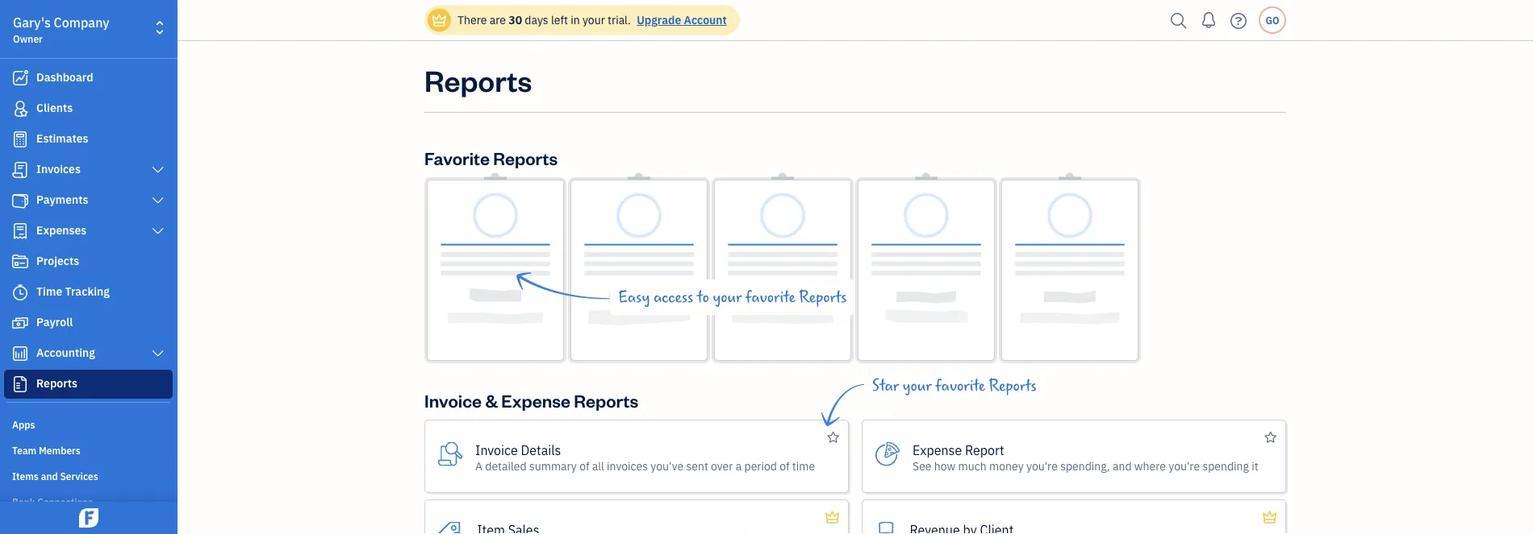 Task type: vqa. For each thing, say whether or not it's contained in the screenshot.
LLC
no



Task type: describe. For each thing, give the bounding box(es) containing it.
time tracking link
[[4, 278, 173, 307]]

to
[[697, 289, 709, 307]]

team members
[[12, 445, 81, 458]]

chevron large down image for payments
[[151, 194, 165, 207]]

expenses link
[[4, 217, 173, 246]]

time
[[792, 459, 815, 474]]

apps link
[[4, 412, 173, 437]]

invoice image
[[10, 162, 30, 178]]

chevron large down image for accounting
[[151, 348, 165, 361]]

team
[[12, 445, 37, 458]]

invoices
[[36, 162, 81, 177]]

go
[[1266, 14, 1279, 27]]

and inside expense report see how much money you're spending, and where you're spending it
[[1113, 459, 1132, 474]]

see
[[913, 459, 932, 474]]

detailed
[[485, 459, 527, 474]]

update favorite status for invoice details image
[[827, 428, 839, 448]]

30
[[509, 13, 522, 27]]

owner
[[13, 32, 43, 45]]

freshbooks image
[[76, 509, 102, 529]]

you've
[[651, 459, 684, 474]]

favorite reports
[[424, 146, 558, 169]]

0 vertical spatial your
[[583, 13, 605, 27]]

in
[[571, 13, 580, 27]]

time tracking
[[36, 284, 110, 299]]

expense report see how much money you're spending, and where you're spending it
[[913, 442, 1259, 474]]

chevron large down image for invoices
[[151, 164, 165, 177]]

1 vertical spatial your
[[713, 289, 742, 307]]

invoices
[[607, 459, 648, 474]]

there are 30 days left in your trial. upgrade account
[[458, 13, 727, 27]]

go to help image
[[1226, 8, 1252, 33]]

reports inside "link"
[[36, 376, 77, 391]]

star your favorite reports invoice & expense reports
[[424, 378, 1037, 412]]

dashboard link
[[4, 64, 173, 93]]

payroll link
[[4, 309, 173, 338]]

how
[[934, 459, 956, 474]]

chart image
[[10, 346, 30, 362]]

timer image
[[10, 285, 30, 301]]

2 you're from the left
[[1169, 459, 1200, 474]]

details
[[521, 442, 561, 459]]

team members link
[[4, 438, 173, 462]]

a
[[736, 459, 742, 474]]

go button
[[1259, 6, 1286, 34]]

2 of from the left
[[780, 459, 790, 474]]

report
[[965, 442, 1004, 459]]

money
[[989, 459, 1024, 474]]

star
[[872, 378, 899, 395]]

time
[[36, 284, 62, 299]]

expenses
[[36, 223, 87, 238]]

payroll
[[36, 315, 73, 330]]

expense inside expense report see how much money you're spending, and where you're spending it
[[913, 442, 962, 459]]

where
[[1134, 459, 1166, 474]]

upgrade account link
[[634, 13, 727, 27]]

apps
[[12, 419, 35, 432]]

easy
[[618, 289, 650, 307]]

bank connections image
[[12, 495, 173, 508]]

accounting
[[36, 346, 95, 361]]

there
[[458, 13, 487, 27]]

your inside star your favorite reports invoice & expense reports
[[903, 378, 932, 395]]

0 horizontal spatial crown image
[[431, 12, 448, 29]]

payments link
[[4, 186, 173, 215]]

clients link
[[4, 94, 173, 123]]

members
[[39, 445, 81, 458]]

items and services link
[[4, 464, 173, 488]]



Task type: locate. For each thing, give the bounding box(es) containing it.
chevron large down image inside accounting 'link'
[[151, 348, 165, 361]]

update favorite status for expense report image
[[1265, 428, 1277, 448]]

and
[[1113, 459, 1132, 474], [41, 470, 58, 483]]

payments
[[36, 192, 88, 207]]

easy access to your favorite reports
[[618, 289, 847, 307]]

your right to
[[713, 289, 742, 307]]

reports
[[424, 61, 532, 99], [493, 146, 558, 169], [799, 289, 847, 307], [36, 376, 77, 391], [989, 378, 1037, 395], [574, 389, 638, 412]]

chevron large down image down estimates link
[[151, 164, 165, 177]]

project image
[[10, 254, 30, 270]]

crown image
[[431, 12, 448, 29], [1261, 508, 1278, 528]]

estimate image
[[10, 132, 30, 148]]

expense
[[501, 389, 570, 412], [913, 442, 962, 459]]

favorite inside star your favorite reports invoice & expense reports
[[935, 378, 985, 395]]

you're right where
[[1169, 459, 1200, 474]]

1 horizontal spatial and
[[1113, 459, 1132, 474]]

search image
[[1166, 8, 1192, 33]]

favorite right to
[[746, 289, 796, 307]]

1 vertical spatial chevron large down image
[[151, 225, 165, 238]]

1 vertical spatial invoice
[[475, 442, 518, 459]]

0 horizontal spatial and
[[41, 470, 58, 483]]

you're right money
[[1026, 459, 1058, 474]]

of
[[579, 459, 589, 474], [780, 459, 790, 474]]

summary
[[529, 459, 577, 474]]

favorite up report
[[935, 378, 985, 395]]

1 you're from the left
[[1026, 459, 1058, 474]]

spending
[[1203, 459, 1249, 474]]

your right in
[[583, 13, 605, 27]]

1 chevron large down image from the top
[[151, 164, 165, 177]]

0 vertical spatial expense
[[501, 389, 570, 412]]

0 horizontal spatial expense
[[501, 389, 570, 412]]

2 horizontal spatial your
[[903, 378, 932, 395]]

items and services
[[12, 470, 98, 483]]

expense right &
[[501, 389, 570, 412]]

expense left report
[[913, 442, 962, 459]]

report image
[[10, 377, 30, 393]]

invoices link
[[4, 156, 173, 185]]

dashboard
[[36, 70, 93, 85]]

services
[[60, 470, 98, 483]]

favorite
[[424, 146, 490, 169]]

sent
[[686, 459, 708, 474]]

0 horizontal spatial of
[[579, 459, 589, 474]]

reports link
[[4, 370, 173, 399]]

1 chevron large down image from the top
[[151, 194, 165, 207]]

crown image left there at the left top of page
[[431, 12, 448, 29]]

0 horizontal spatial you're
[[1026, 459, 1058, 474]]

1 vertical spatial chevron large down image
[[151, 348, 165, 361]]

it
[[1252, 459, 1259, 474]]

main element
[[0, 0, 218, 535]]

trial.
[[608, 13, 631, 27]]

favorite
[[746, 289, 796, 307], [935, 378, 985, 395]]

of left all
[[579, 459, 589, 474]]

chevron large down image up expenses link
[[151, 194, 165, 207]]

invoice inside star your favorite reports invoice & expense reports
[[424, 389, 482, 412]]

access
[[654, 289, 693, 307]]

0 vertical spatial chevron large down image
[[151, 194, 165, 207]]

a
[[475, 459, 483, 474]]

tracking
[[65, 284, 110, 299]]

your right star
[[903, 378, 932, 395]]

gary's
[[13, 14, 51, 31]]

1 vertical spatial crown image
[[1261, 508, 1278, 528]]

chevron large down image
[[151, 194, 165, 207], [151, 348, 165, 361]]

upgrade
[[637, 13, 681, 27]]

accounting link
[[4, 340, 173, 369]]

1 vertical spatial expense
[[913, 442, 962, 459]]

1 horizontal spatial you're
[[1169, 459, 1200, 474]]

and inside 'main' element
[[41, 470, 58, 483]]

over
[[711, 459, 733, 474]]

chevron large down image inside payments 'link'
[[151, 194, 165, 207]]

1 horizontal spatial of
[[780, 459, 790, 474]]

dashboard image
[[10, 70, 30, 86]]

money image
[[10, 316, 30, 332]]

chevron large down image down payments 'link'
[[151, 225, 165, 238]]

chevron large down image down payroll link
[[151, 348, 165, 361]]

chevron large down image inside expenses link
[[151, 225, 165, 238]]

projects
[[36, 254, 79, 269]]

and right items
[[41, 470, 58, 483]]

2 chevron large down image from the top
[[151, 225, 165, 238]]

your
[[583, 13, 605, 27], [713, 289, 742, 307], [903, 378, 932, 395]]

client image
[[10, 101, 30, 117]]

0 horizontal spatial your
[[583, 13, 605, 27]]

crown image down update favorite status for expense report icon on the right
[[1261, 508, 1278, 528]]

and left where
[[1113, 459, 1132, 474]]

gary's company owner
[[13, 14, 109, 45]]

0 horizontal spatial favorite
[[746, 289, 796, 307]]

much
[[958, 459, 987, 474]]

projects link
[[4, 248, 173, 277]]

2 chevron large down image from the top
[[151, 348, 165, 361]]

estimates
[[36, 131, 88, 146]]

invoice details a detailed summary of all invoices you've sent over a period of time
[[475, 442, 815, 474]]

notifications image
[[1196, 4, 1222, 36]]

chevron large down image for expenses
[[151, 225, 165, 238]]

1 horizontal spatial your
[[713, 289, 742, 307]]

items
[[12, 470, 39, 483]]

payment image
[[10, 193, 30, 209]]

0 vertical spatial chevron large down image
[[151, 164, 165, 177]]

chevron large down image
[[151, 164, 165, 177], [151, 225, 165, 238]]

1 of from the left
[[579, 459, 589, 474]]

account
[[684, 13, 727, 27]]

1 vertical spatial favorite
[[935, 378, 985, 395]]

are
[[490, 13, 506, 27]]

0 vertical spatial crown image
[[431, 12, 448, 29]]

invoice inside invoice details a detailed summary of all invoices you've sent over a period of time
[[475, 442, 518, 459]]

invoice
[[424, 389, 482, 412], [475, 442, 518, 459]]

spending,
[[1060, 459, 1110, 474]]

of left time
[[780, 459, 790, 474]]

0 vertical spatial invoice
[[424, 389, 482, 412]]

1 horizontal spatial favorite
[[935, 378, 985, 395]]

0 vertical spatial favorite
[[746, 289, 796, 307]]

&
[[485, 389, 498, 412]]

2 vertical spatial your
[[903, 378, 932, 395]]

estimates link
[[4, 125, 173, 154]]

crown image
[[824, 508, 841, 528]]

you're
[[1026, 459, 1058, 474], [1169, 459, 1200, 474]]

all
[[592, 459, 604, 474]]

days
[[525, 13, 548, 27]]

1 horizontal spatial expense
[[913, 442, 962, 459]]

period
[[744, 459, 777, 474]]

company
[[54, 14, 109, 31]]

1 horizontal spatial crown image
[[1261, 508, 1278, 528]]

left
[[551, 13, 568, 27]]

clients
[[36, 100, 73, 115]]

invoice left &
[[424, 389, 482, 412]]

expense inside star your favorite reports invoice & expense reports
[[501, 389, 570, 412]]

invoice left details
[[475, 442, 518, 459]]

expense image
[[10, 224, 30, 240]]



